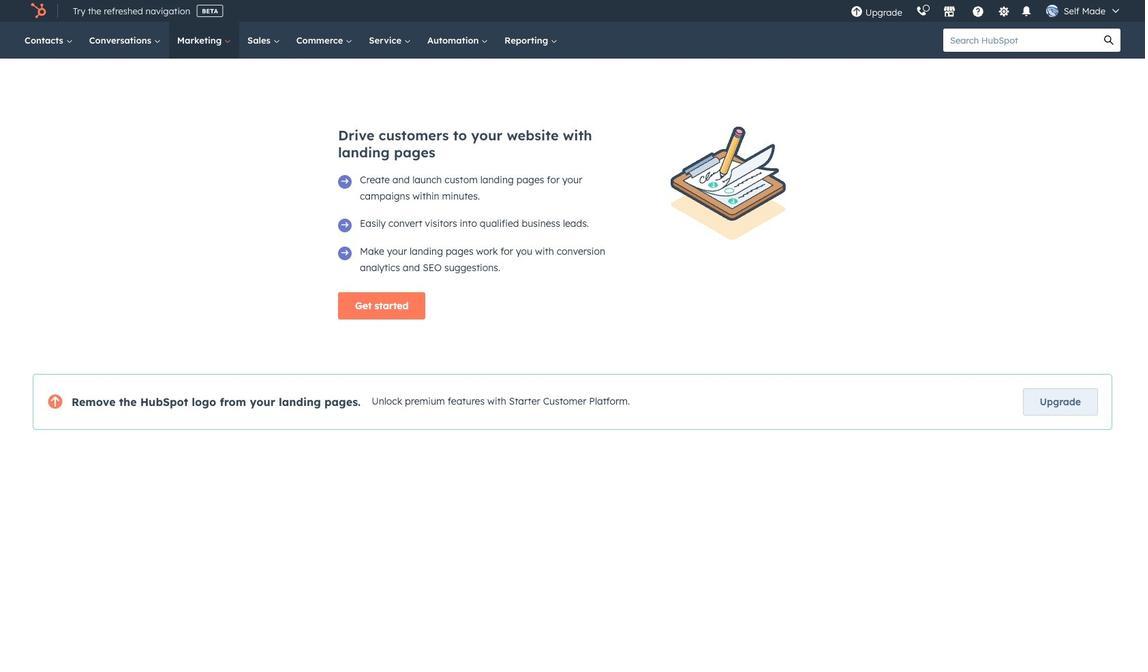 Task type: vqa. For each thing, say whether or not it's contained in the screenshot.
menu
yes



Task type: describe. For each thing, give the bounding box(es) containing it.
Search HubSpot search field
[[944, 29, 1098, 52]]



Task type: locate. For each thing, give the bounding box(es) containing it.
menu
[[844, 0, 1129, 22]]

marketplaces image
[[943, 6, 956, 18]]

ruby anderson image
[[1046, 5, 1059, 17]]



